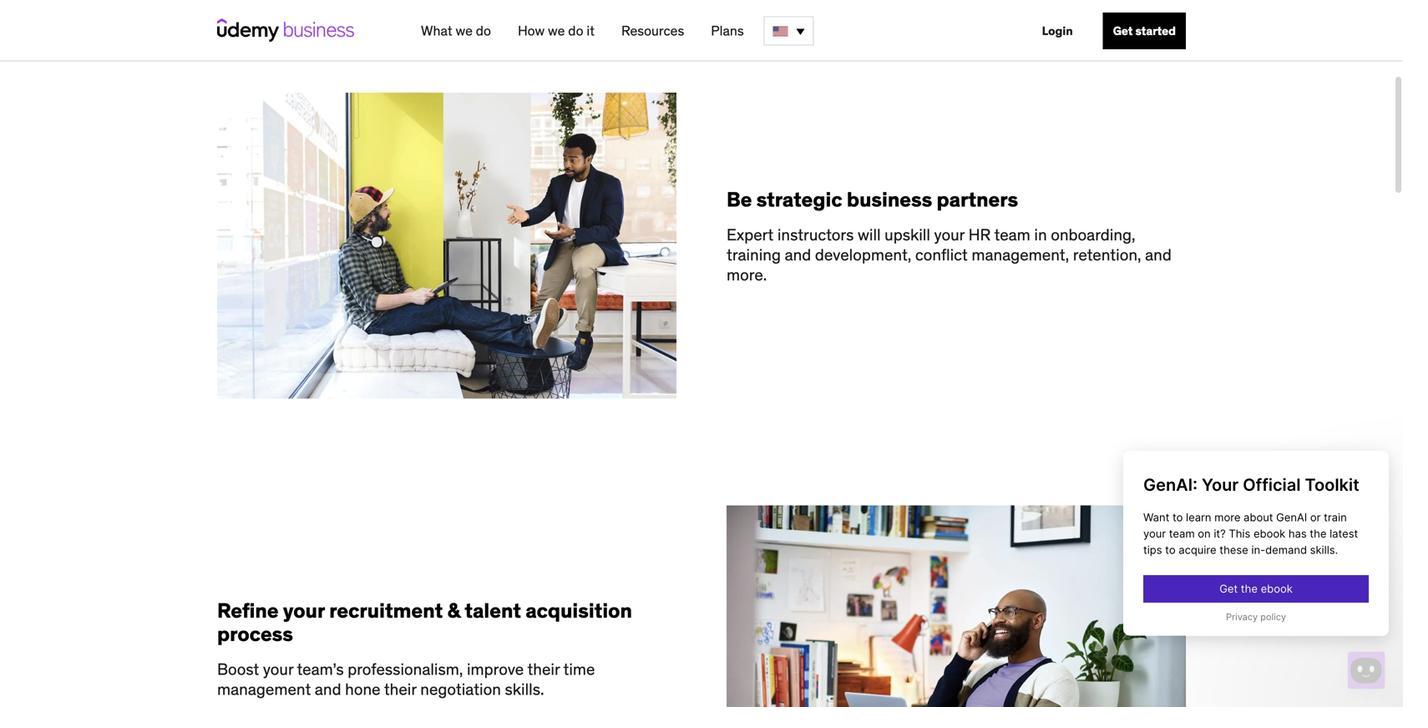 Task type: vqa. For each thing, say whether or not it's contained in the screenshot.
The And inside Case Study Eventbrite Navigates Change Through Skill-Building and Leadership Development
no



Task type: locate. For each thing, give the bounding box(es) containing it.
2 we from the left
[[548, 22, 565, 39]]

more.
[[727, 265, 767, 285]]

1 vertical spatial your
[[283, 599, 325, 624]]

retention,
[[1074, 245, 1142, 265]]

what we do button
[[414, 16, 498, 46]]

your for boost your team's professionalism, improve their time management and hone their negotiation skills.
[[263, 660, 294, 680]]

get started
[[1114, 23, 1177, 38]]

your inside refine your recruitment & talent acquisition process
[[283, 599, 325, 624]]

get started link
[[1104, 13, 1187, 49]]

your right refine
[[283, 599, 325, 624]]

team's
[[297, 660, 344, 680]]

and right retention,
[[1146, 245, 1172, 265]]

be strategic business partners
[[727, 187, 1019, 212]]

2 do from the left
[[568, 22, 584, 39]]

your right boost
[[263, 660, 294, 680]]

their right hone
[[384, 680, 417, 700]]

do inside dropdown button
[[476, 22, 491, 39]]

do inside popup button
[[568, 22, 584, 39]]

hone
[[345, 680, 381, 700]]

we right what at the top left of page
[[456, 22, 473, 39]]

their
[[528, 660, 560, 680], [384, 680, 417, 700]]

0 horizontal spatial and
[[315, 680, 341, 700]]

we for what
[[456, 22, 473, 39]]

your inside boost your team's professionalism, improve their time management and hone their negotiation skills.
[[263, 660, 294, 680]]

0 horizontal spatial we
[[456, 22, 473, 39]]

your left hr
[[935, 225, 965, 245]]

development,
[[815, 245, 912, 265]]

process
[[217, 622, 293, 647]]

1 horizontal spatial their
[[528, 660, 560, 680]]

do
[[476, 22, 491, 39], [568, 22, 584, 39]]

1 we from the left
[[456, 22, 473, 39]]

negotiation
[[421, 680, 501, 700]]

your
[[935, 225, 965, 245], [283, 599, 325, 624], [263, 660, 294, 680]]

plans button
[[705, 16, 751, 46]]

1 horizontal spatial we
[[548, 22, 565, 39]]

we
[[456, 22, 473, 39], [548, 22, 565, 39]]

and
[[785, 245, 812, 265], [1146, 245, 1172, 265], [315, 680, 341, 700]]

and right training
[[785, 245, 812, 265]]

we right how
[[548, 22, 565, 39]]

do for how we do it
[[568, 22, 584, 39]]

do right what at the top left of page
[[476, 22, 491, 39]]

team
[[995, 225, 1031, 245]]

get
[[1114, 23, 1133, 38]]

will
[[858, 225, 881, 245]]

udemy business image
[[217, 18, 354, 42]]

upskill
[[885, 225, 931, 245]]

how we do it
[[518, 22, 595, 39]]

login button
[[1032, 13, 1083, 49]]

what we do
[[421, 22, 491, 39]]

0 vertical spatial your
[[935, 225, 965, 245]]

1 horizontal spatial do
[[568, 22, 584, 39]]

2 vertical spatial your
[[263, 660, 294, 680]]

their left time
[[528, 660, 560, 680]]

expert instructors will upskill your hr team in onboarding, training and development, conflict management, retention, and more.
[[727, 225, 1172, 285]]

0 horizontal spatial do
[[476, 22, 491, 39]]

1 do from the left
[[476, 22, 491, 39]]

talent
[[465, 599, 521, 624]]

we inside dropdown button
[[456, 22, 473, 39]]

we inside popup button
[[548, 22, 565, 39]]

do left the it
[[568, 22, 584, 39]]

skills.
[[505, 680, 544, 700]]

and left hone
[[315, 680, 341, 700]]



Task type: describe. For each thing, give the bounding box(es) containing it.
instructors
[[778, 225, 854, 245]]

we for how
[[548, 22, 565, 39]]

refine your recruitment & talent acquisition process
[[217, 599, 633, 647]]

boost
[[217, 660, 259, 680]]

boost your team's professionalism, improve their time management and hone their negotiation skills.
[[217, 660, 595, 700]]

and inside boost your team's professionalism, improve their time management and hone their negotiation skills.
[[315, 680, 341, 700]]

expert
[[727, 225, 774, 245]]

be
[[727, 187, 752, 212]]

business
[[847, 187, 933, 212]]

improve
[[467, 660, 524, 680]]

resources
[[622, 22, 685, 39]]

training
[[727, 245, 781, 265]]

2 horizontal spatial and
[[1146, 245, 1172, 265]]

how
[[518, 22, 545, 39]]

how we do it button
[[511, 16, 602, 46]]

menu navigation
[[408, 0, 1187, 62]]

your inside expert instructors will upskill your hr team in onboarding, training and development, conflict management, retention, and more.
[[935, 225, 965, 245]]

refine
[[217, 599, 279, 624]]

0 horizontal spatial their
[[384, 680, 417, 700]]

time
[[564, 660, 595, 680]]

recruitment
[[329, 599, 443, 624]]

resources button
[[615, 16, 691, 46]]

it
[[587, 22, 595, 39]]

plans
[[711, 22, 744, 39]]

your for refine your recruitment & talent acquisition process
[[283, 599, 325, 624]]

login
[[1042, 23, 1073, 38]]

what
[[421, 22, 453, 39]]

partners
[[937, 187, 1019, 212]]

professionalism,
[[348, 660, 463, 680]]

strategic
[[757, 187, 843, 212]]

1 horizontal spatial and
[[785, 245, 812, 265]]

hr
[[969, 225, 991, 245]]

acquisition
[[526, 599, 633, 624]]

do for what we do
[[476, 22, 491, 39]]

management
[[217, 680, 311, 700]]

onboarding,
[[1051, 225, 1136, 245]]

&
[[448, 599, 460, 624]]

in
[[1035, 225, 1048, 245]]

conflict
[[916, 245, 968, 265]]

started
[[1136, 23, 1177, 38]]

management,
[[972, 245, 1070, 265]]



